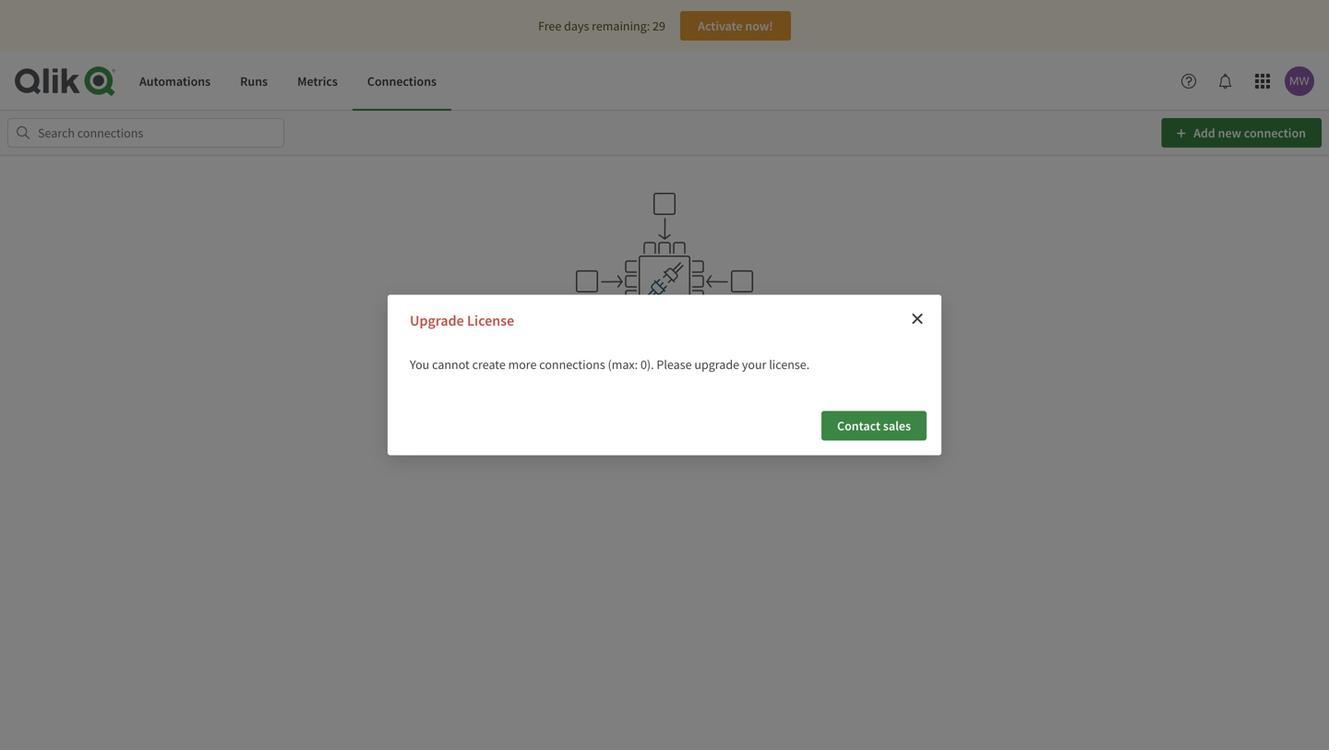 Task type: describe. For each thing, give the bounding box(es) containing it.
add
[[1194, 125, 1216, 141]]

upgrade license
[[410, 312, 515, 330]]

to
[[528, 415, 539, 432]]

tab list containing automations
[[125, 52, 452, 111]]

(max:
[[608, 357, 638, 373]]

activate
[[698, 18, 743, 34]]

your
[[742, 357, 767, 373]]

connection
[[1244, 125, 1306, 141]]

remaining:
[[592, 18, 650, 34]]

add new connection
[[1191, 125, 1306, 141]]

metrics
[[297, 73, 338, 89]]

you for you cannot create more connections (max: 0). please upgrade your license.
[[410, 357, 430, 373]]

you cannot create more connections (max: 0). please upgrade your license.
[[410, 357, 810, 373]]

days
[[564, 18, 589, 34]]

in
[[616, 434, 627, 451]]

free days remaining: 29
[[538, 18, 666, 34]]

any
[[570, 415, 590, 432]]

activate now!
[[698, 18, 773, 34]]

connection,
[[729, 415, 793, 432]]

blocks
[[579, 434, 614, 451]]

seem
[[496, 415, 525, 432]]

plus image
[[1178, 128, 1186, 139]]

create
[[472, 357, 506, 373]]

don't
[[465, 415, 493, 432]]

can
[[818, 415, 838, 432]]

runs button
[[225, 52, 283, 111]]

connections button
[[353, 52, 452, 111]]

the
[[629, 434, 647, 451]]

cannot
[[432, 357, 470, 373]]

connections.
[[592, 415, 661, 432]]

upgrade
[[410, 312, 464, 330]]

editor.
[[716, 434, 751, 451]]

runs
[[240, 73, 268, 89]]

contact sales button
[[822, 411, 927, 441]]

use
[[840, 415, 859, 432]]

you don't seem to have any connections. by adding a connection, you can use their blocks in the automation editor.
[[442, 415, 887, 451]]

by
[[664, 415, 677, 432]]



Task type: locate. For each thing, give the bounding box(es) containing it.
new
[[1218, 125, 1242, 141]]

metrics button
[[283, 52, 353, 111]]

contact sales
[[837, 418, 911, 434]]

you left the don't
[[442, 415, 462, 432]]

you inside you don't seem to have any connections. by adding a connection, you can use their blocks in the automation editor.
[[442, 415, 462, 432]]

0).
[[641, 357, 654, 373]]

29
[[653, 18, 666, 34]]

activate now! link
[[680, 11, 791, 41]]

0 vertical spatial you
[[410, 357, 430, 373]]

license
[[467, 312, 515, 330]]

0 horizontal spatial you
[[410, 357, 430, 373]]

automations button
[[125, 52, 225, 111]]

now!
[[745, 18, 773, 34]]

adding
[[680, 415, 718, 432]]

free
[[538, 18, 562, 34]]

automation
[[650, 434, 713, 451]]

1 vertical spatial you
[[442, 415, 462, 432]]

add new connection button
[[1162, 118, 1322, 148]]

upgrade
[[695, 357, 740, 373]]

you
[[796, 415, 816, 432]]

please
[[657, 357, 692, 373]]

you
[[410, 357, 430, 373], [442, 415, 462, 432]]

have
[[541, 415, 567, 432]]

a
[[720, 415, 727, 432]]

you for you don't seem to have any connections. by adding a connection, you can use their blocks in the automation editor.
[[442, 415, 462, 432]]

you left cannot
[[410, 357, 430, 373]]

more
[[508, 357, 537, 373]]

connections
[[367, 73, 437, 89]]

contact
[[837, 418, 881, 434]]

their
[[862, 415, 887, 432]]

connections
[[539, 357, 605, 373]]

Search connections search field
[[7, 118, 284, 148]]

tab list
[[125, 52, 452, 111]]

1 horizontal spatial you
[[442, 415, 462, 432]]

license.
[[769, 357, 810, 373]]

sales
[[883, 418, 911, 434]]

automations
[[139, 73, 211, 89]]



Task type: vqa. For each thing, say whether or not it's contained in the screenshot.
the Name
no



